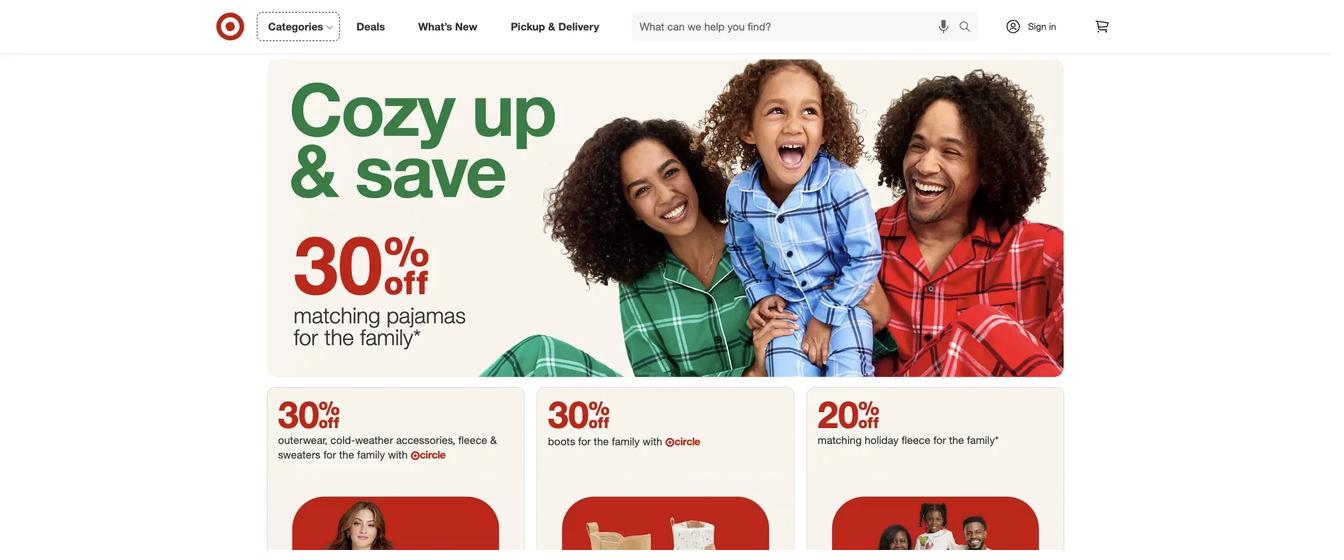 Task type: describe. For each thing, give the bounding box(es) containing it.
30 for outerwear,
[[278, 393, 340, 438]]

family* inside 20 matching holiday fleece for the family*
[[967, 434, 999, 447]]

to for 3rd add to cart button from left
[[864, 7, 872, 17]]

the inside outerwear, cold-weather accessories, fleece & sweaters for the family with
[[339, 449, 354, 462]]

20
[[818, 393, 880, 438]]

the inside 20 matching holiday fleece for the family*
[[949, 434, 964, 447]]

delivery
[[559, 20, 599, 33]]

fleece inside 20 matching holiday fleece for the family*
[[902, 434, 931, 447]]

3 add to cart button from the left
[[815, 1, 921, 22]]

what's new link
[[407, 12, 494, 41]]

add for third add to cart button from right
[[716, 7, 731, 17]]

holiday
[[865, 434, 899, 447]]

30 
[[294, 216, 430, 314]]

carousel region
[[268, 0, 1064, 59]]

What can we help you find? suggestions appear below search field
[[632, 12, 963, 41]]

weather
[[355, 434, 393, 447]]

circle for with
[[675, 436, 701, 449]]

pickup
[[511, 20, 545, 33]]

for inside matching pajamas for the family*
[[294, 324, 318, 351]]

4 add to cart from the left
[[977, 7, 1020, 17]]

cold-
[[331, 434, 355, 447]]

& inside outerwear, cold-weather accessories, fleece & sweaters for the family with
[[490, 434, 497, 447]]


[[383, 216, 430, 314]]

new
[[455, 20, 478, 33]]

search button
[[953, 12, 985, 44]]

matching inside matching pajamas for the family*
[[294, 303, 381, 329]]

0 vertical spatial family
[[612, 436, 640, 449]]

matching pajamas for the family*
[[294, 303, 466, 351]]

categories link
[[257, 12, 340, 41]]

to for 4th add to cart button from the left
[[995, 7, 1002, 17]]

the inside matching pajamas for the family*
[[324, 324, 354, 351]]

30
[[294, 216, 383, 314]]

to for first add to cart button from the left
[[341, 7, 348, 17]]

3 add to cart from the left
[[847, 7, 889, 17]]

4 add to cart button from the left
[[945, 1, 1052, 22]]

4 cart from the left
[[1005, 7, 1020, 17]]

20 matching holiday fleece for the family*
[[818, 393, 1002, 447]]

1 cart from the left
[[351, 7, 366, 17]]

outerwear,
[[278, 434, 328, 447]]

add for 4th add to cart button from the left
[[977, 7, 992, 17]]

what's
[[418, 20, 452, 33]]



Task type: locate. For each thing, give the bounding box(es) containing it.
pickup & delivery link
[[500, 12, 616, 41]]

matching inside 20 matching holiday fleece for the family*
[[818, 434, 862, 447]]

family*
[[360, 324, 421, 351], [967, 434, 999, 447]]

fleece
[[459, 434, 487, 447], [902, 434, 931, 447]]

1 vertical spatial circle
[[420, 449, 446, 462]]

family* inside matching pajamas for the family*
[[360, 324, 421, 351]]

pajamas
[[387, 303, 466, 329]]

circle for fleece
[[420, 449, 446, 462]]

1 horizontal spatial 30
[[548, 393, 610, 438]]

add
[[323, 7, 339, 17], [716, 7, 731, 17], [847, 7, 862, 17], [977, 7, 992, 17]]

sign
[[1028, 21, 1047, 32]]

boots
[[548, 436, 575, 449]]

0 horizontal spatial with
[[388, 449, 408, 462]]

add to cart
[[323, 7, 366, 17], [716, 7, 759, 17], [847, 7, 889, 17], [977, 7, 1020, 17]]

1 vertical spatial family
[[357, 449, 385, 462]]

for inside 20 matching holiday fleece for the family*
[[934, 434, 946, 447]]

0 horizontal spatial matching
[[294, 303, 381, 329]]

2 30 from the left
[[548, 393, 610, 438]]

matching
[[294, 303, 381, 329], [818, 434, 862, 447]]

2 fleece from the left
[[902, 434, 931, 447]]

1 horizontal spatial matching
[[818, 434, 862, 447]]

fleece right 'holiday'
[[902, 434, 931, 447]]

2 add from the left
[[716, 7, 731, 17]]

what's new
[[418, 20, 478, 33]]

1 to from the left
[[341, 7, 348, 17]]

2 add to cart from the left
[[716, 7, 759, 17]]

1 horizontal spatial family
[[612, 436, 640, 449]]

to for third add to cart button from right
[[733, 7, 741, 17]]

1 vertical spatial family*
[[967, 434, 999, 447]]

deals
[[357, 20, 385, 33]]

in
[[1049, 21, 1057, 32]]

sign in link
[[994, 12, 1077, 41]]

1 vertical spatial &
[[490, 434, 497, 447]]

family down weather
[[357, 449, 385, 462]]

cozy up & save image
[[268, 59, 1064, 378]]

1 add to cart from the left
[[323, 7, 366, 17]]

2 add to cart button from the left
[[684, 1, 791, 22]]

30
[[278, 393, 340, 438], [548, 393, 610, 438]]

family right boots
[[612, 436, 640, 449]]

1 vertical spatial with
[[388, 449, 408, 462]]

3 to from the left
[[864, 7, 872, 17]]

3 add from the left
[[847, 7, 862, 17]]

fleece right accessories,
[[459, 434, 487, 447]]

family
[[612, 436, 640, 449], [357, 449, 385, 462]]

for
[[294, 324, 318, 351], [934, 434, 946, 447], [578, 436, 591, 449], [324, 449, 336, 462]]

categories
[[268, 20, 323, 33]]

2 cart from the left
[[743, 7, 759, 17]]

1 horizontal spatial circle
[[675, 436, 701, 449]]

0 horizontal spatial family
[[357, 449, 385, 462]]

&
[[548, 20, 556, 33], [490, 434, 497, 447]]

with inside outerwear, cold-weather accessories, fleece & sweaters for the family with
[[388, 449, 408, 462]]

pickup & delivery
[[511, 20, 599, 33]]

sweaters
[[278, 449, 321, 462]]

with
[[643, 436, 663, 449], [388, 449, 408, 462]]

0 vertical spatial circle
[[675, 436, 701, 449]]

1 30 from the left
[[278, 393, 340, 438]]

sign in
[[1028, 21, 1057, 32]]

circle
[[675, 436, 701, 449], [420, 449, 446, 462]]

30 for boots
[[548, 393, 610, 438]]

outerwear, cold-weather accessories, fleece & sweaters for the family with
[[278, 434, 497, 462]]

1 horizontal spatial fleece
[[902, 434, 931, 447]]

accessories,
[[396, 434, 456, 447]]

0 vertical spatial &
[[548, 20, 556, 33]]

1 horizontal spatial family*
[[967, 434, 999, 447]]

1 add from the left
[[323, 7, 339, 17]]

add to cart button
[[291, 1, 398, 22], [684, 1, 791, 22], [815, 1, 921, 22], [945, 1, 1052, 22]]

0 vertical spatial with
[[643, 436, 663, 449]]

add for 3rd add to cart button from left
[[847, 7, 862, 17]]

0 horizontal spatial &
[[490, 434, 497, 447]]

deals link
[[345, 12, 402, 41]]

0 horizontal spatial circle
[[420, 449, 446, 462]]

the
[[324, 324, 354, 351], [949, 434, 964, 447], [594, 436, 609, 449], [339, 449, 354, 462]]

0 horizontal spatial 30
[[278, 393, 340, 438]]

0 horizontal spatial fleece
[[459, 434, 487, 447]]

3 cart from the left
[[874, 7, 889, 17]]

to
[[341, 7, 348, 17], [733, 7, 741, 17], [864, 7, 872, 17], [995, 7, 1002, 17]]

1 fleece from the left
[[459, 434, 487, 447]]

boots for the family with
[[548, 436, 666, 449]]

1 add to cart button from the left
[[291, 1, 398, 22]]

add for first add to cart button from the left
[[323, 7, 339, 17]]

family inside outerwear, cold-weather accessories, fleece & sweaters for the family with
[[357, 449, 385, 462]]

0 vertical spatial matching
[[294, 303, 381, 329]]

0 vertical spatial family*
[[360, 324, 421, 351]]

4 to from the left
[[995, 7, 1002, 17]]

2 to from the left
[[733, 7, 741, 17]]

1 horizontal spatial &
[[548, 20, 556, 33]]

for inside outerwear, cold-weather accessories, fleece & sweaters for the family with
[[324, 449, 336, 462]]

fleece inside outerwear, cold-weather accessories, fleece & sweaters for the family with
[[459, 434, 487, 447]]

4 add from the left
[[977, 7, 992, 17]]

search
[[953, 21, 985, 34]]

cart
[[351, 7, 366, 17], [743, 7, 759, 17], [874, 7, 889, 17], [1005, 7, 1020, 17]]

0 horizontal spatial family*
[[360, 324, 421, 351]]

1 vertical spatial matching
[[818, 434, 862, 447]]

1 horizontal spatial with
[[643, 436, 663, 449]]



Task type: vqa. For each thing, say whether or not it's contained in the screenshot.
the rightmost matching
yes



